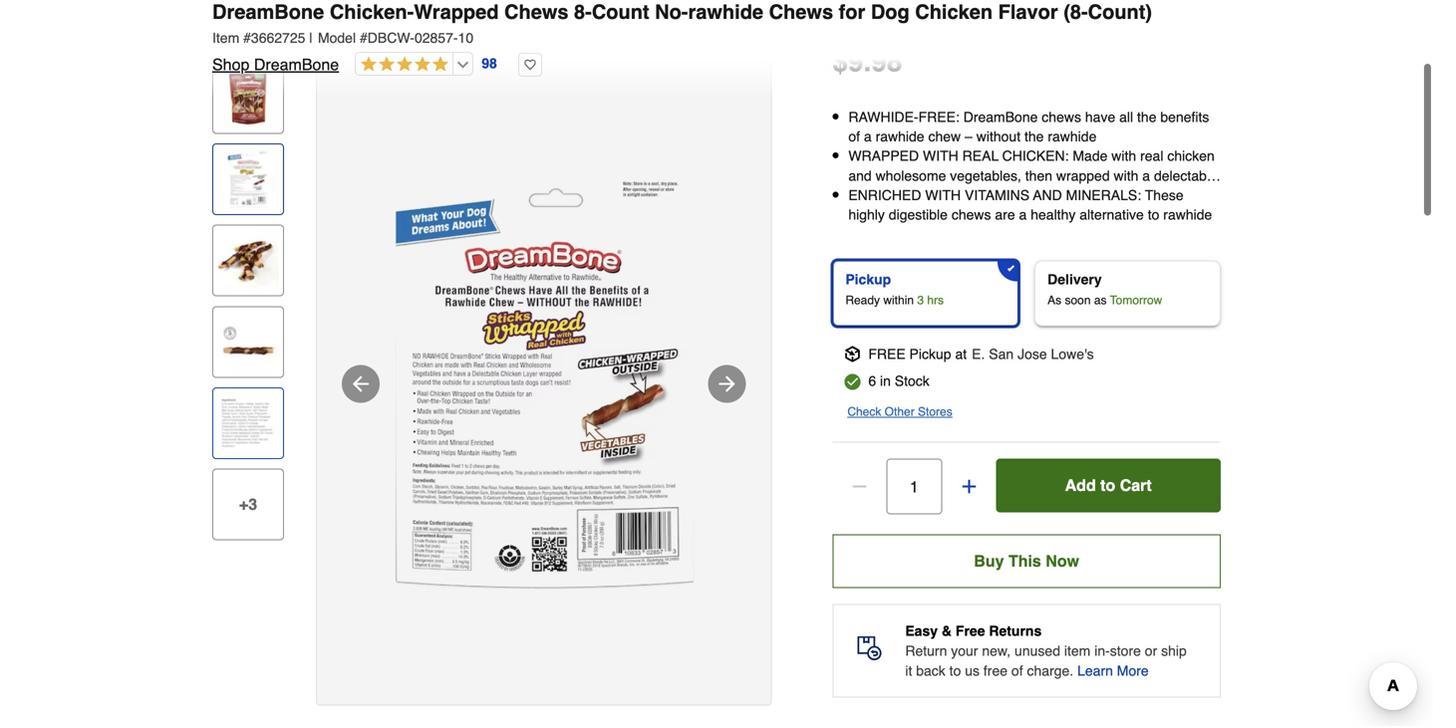 Task type: describe. For each thing, give the bounding box(es) containing it.
$
[[832, 46, 848, 78]]

rawhide up wrapped
[[876, 129, 924, 145]]

taste
[[1136, 187, 1166, 203]]

0 horizontal spatial chicken
[[848, 187, 896, 203]]

charge.
[[1027, 663, 1074, 679]]

now
[[1046, 552, 1079, 571]]

dogs
[[1170, 187, 1201, 203]]

dreambone  #dbcw-02857-10 - thumbnail5 image
[[217, 393, 279, 454]]

as
[[1094, 294, 1107, 308]]

as
[[1048, 294, 1062, 308]]

buy
[[974, 552, 1004, 571]]

it
[[905, 663, 912, 679]]

2 # from the left
[[360, 30, 368, 46]]

dbcw-
[[368, 30, 415, 46]]

benefits
[[1160, 109, 1209, 125]]

pickup ready within 3 hrs
[[845, 272, 944, 308]]

rawhide-
[[848, 109, 918, 125]]

dreambone inside rawhide-free: dreambone chews have all the benefits of a rawhide chew – without the rawhide wrapped with real chicken: made with real chicken and wholesome vegetables, then wrapped with a delectable chicken layer on the outside for a scrumptious taste dogs love
[[963, 109, 1038, 125]]

1 chews from the left
[[504, 0, 569, 23]]

for inside rawhide-free: dreambone chews have all the benefits of a rawhide chew – without the rawhide wrapped with real chicken: made with real chicken and wholesome vegetables, then wrapped with a delectable chicken layer on the outside for a scrumptious taste dogs love
[[1025, 187, 1042, 203]]

chicken:
[[1002, 148, 1069, 164]]

3662725
[[251, 30, 305, 46]]

dreambone  #dbcw-02857-10 - thumbnail image
[[217, 67, 279, 129]]

these
[[1145, 187, 1184, 203]]

4.9 stars image
[[356, 56, 449, 74]]

dreambone  #dbcw-02857-10 - thumbnail2 image
[[217, 149, 279, 210]]

your
[[951, 643, 978, 659]]

rawhide up made
[[1048, 129, 1097, 145]]

at
[[955, 346, 967, 362]]

hrs
[[927, 294, 944, 308]]

option group containing pickup
[[825, 253, 1229, 334]]

dog
[[871, 0, 910, 23]]

for inside dreambone chicken-wrapped chews 8-count no-rawhide chews for dog chicken flavor (8-count) item # 3662725 | model # dbcw-02857-10
[[839, 0, 865, 23]]

easy & free returns return your new, unused item in-store or ship it back to us free of charge.
[[905, 623, 1187, 679]]

chicken
[[915, 0, 993, 23]]

cart
[[1120, 476, 1152, 495]]

with inside "enriched with vitamins and minerals: these highly digestible chews are a healthy alternative to rawhide"
[[925, 187, 961, 203]]

real
[[1140, 148, 1163, 164]]

learn more link
[[1077, 661, 1149, 681]]

2 horizontal spatial the
[[1137, 109, 1157, 125]]

flavor
[[998, 0, 1058, 23]]

item
[[1064, 643, 1091, 659]]

delivery
[[1048, 272, 1102, 288]]

shop dreambone
[[212, 55, 339, 74]]

0 horizontal spatial 98
[[482, 55, 497, 71]]

highly
[[848, 207, 885, 223]]

0 vertical spatial with
[[1112, 148, 1136, 164]]

shop
[[212, 55, 250, 74]]

easy
[[905, 623, 938, 639]]

vegetables,
[[950, 168, 1021, 184]]

wrapped
[[1056, 168, 1110, 184]]

tomorrow
[[1110, 294, 1162, 308]]

dreambone  #dbcw-02857-10 - thumbnail4 image
[[217, 311, 279, 373]]

enriched with vitamins and minerals: these highly digestible chews are a healthy alternative to rawhide
[[848, 187, 1212, 223]]

2 vertical spatial the
[[953, 187, 973, 203]]

healthy
[[1031, 207, 1076, 223]]

outside
[[976, 187, 1021, 203]]

02857-
[[415, 30, 458, 46]]

pickup image
[[844, 346, 860, 362]]

made
[[1073, 148, 1108, 164]]

stores
[[918, 405, 952, 419]]

learn more
[[1077, 663, 1149, 679]]

1 vertical spatial with
[[1114, 168, 1139, 184]]

no-
[[655, 0, 688, 23]]

free
[[868, 346, 906, 362]]

&
[[942, 623, 952, 639]]

1 horizontal spatial pickup
[[909, 346, 951, 362]]

vitamins
[[965, 187, 1030, 203]]

check
[[847, 405, 881, 419]]

9
[[848, 46, 864, 78]]

6
[[868, 373, 876, 389]]

a inside "enriched with vitamins and minerals: these highly digestible chews are a healthy alternative to rawhide"
[[1019, 207, 1027, 223]]

with inside rawhide-free: dreambone chews have all the benefits of a rawhide chew – without the rawhide wrapped with real chicken: made with real chicken and wholesome vegetables, then wrapped with a delectable chicken layer on the outside for a scrumptious taste dogs love
[[923, 148, 959, 164]]

unused
[[1015, 643, 1060, 659]]

6 in stock
[[868, 373, 930, 389]]

add to cart button
[[996, 459, 1221, 513]]

rawhide inside "enriched with vitamins and minerals: these highly digestible chews are a healthy alternative to rawhide"
[[1163, 207, 1212, 223]]

new,
[[982, 643, 1011, 659]]

count)
[[1088, 0, 1152, 23]]

this
[[1008, 552, 1041, 571]]

ship
[[1161, 643, 1187, 659]]

chews inside rawhide-free: dreambone chews have all the benefits of a rawhide chew – without the rawhide wrapped with real chicken: made with real chicken and wholesome vegetables, then wrapped with a delectable chicken layer on the outside for a scrumptious taste dogs love
[[1042, 109, 1081, 125]]

delectable
[[1154, 168, 1218, 184]]

enriched
[[848, 187, 921, 203]]

stock
[[895, 373, 930, 389]]

count
[[592, 0, 649, 23]]

buy this now
[[974, 552, 1079, 571]]

and
[[848, 168, 872, 184]]

wholesome
[[876, 168, 946, 184]]

check other stores
[[847, 405, 952, 419]]



Task type: vqa. For each thing, say whether or not it's contained in the screenshot.
Takeya  #51190 - Thumbnail
no



Task type: locate. For each thing, give the bounding box(es) containing it.
1 vertical spatial chicken
[[848, 187, 896, 203]]

chews left 8-
[[504, 0, 569, 23]]

us
[[965, 663, 980, 679]]

0 vertical spatial dreambone
[[212, 0, 324, 23]]

(8-
[[1064, 0, 1088, 23]]

of right the free
[[1011, 663, 1023, 679]]

0 horizontal spatial chews
[[504, 0, 569, 23]]

–
[[965, 129, 973, 145]]

layer
[[900, 187, 930, 203]]

0 horizontal spatial the
[[953, 187, 973, 203]]

model
[[318, 30, 356, 46]]

real
[[962, 148, 999, 164]]

a up 'taste'
[[1142, 168, 1150, 184]]

0 vertical spatial chews
[[1042, 109, 1081, 125]]

98 right 9
[[871, 46, 902, 78]]

delivery as soon as tomorrow
[[1048, 272, 1162, 308]]

rawhide-free: dreambone chews have all the benefits of a rawhide chew – without the rawhide wrapped with real chicken: made with real chicken and wholesome vegetables, then wrapped with a delectable chicken layer on the outside for a scrumptious taste dogs love
[[848, 109, 1218, 223]]

0 vertical spatial pickup
[[845, 272, 891, 288]]

dreambone
[[212, 0, 324, 23], [254, 55, 339, 74], [963, 109, 1038, 125]]

1 horizontal spatial of
[[1011, 663, 1023, 679]]

the right 'on'
[[953, 187, 973, 203]]

in
[[880, 373, 891, 389]]

chews
[[504, 0, 569, 23], [769, 0, 833, 23]]

1 vertical spatial with
[[925, 187, 961, 203]]

item number 3 6 6 2 7 2 5 and model number d b c w - 0 2 8 5 7 - 1 0 element
[[212, 28, 1221, 48]]

chicken-
[[330, 0, 414, 23]]

# right item
[[243, 30, 251, 46]]

with up digestible
[[925, 187, 961, 203]]

0 horizontal spatial to
[[949, 663, 961, 679]]

have
[[1085, 109, 1115, 125]]

learn
[[1077, 663, 1113, 679]]

1 vertical spatial of
[[1011, 663, 1023, 679]]

3
[[917, 294, 924, 308]]

0 horizontal spatial of
[[848, 129, 860, 145]]

8-
[[574, 0, 592, 23]]

0 vertical spatial of
[[848, 129, 860, 145]]

1 horizontal spatial 98
[[871, 46, 902, 78]]

1 vertical spatial to
[[1100, 476, 1115, 495]]

with left real
[[1112, 148, 1136, 164]]

wrapped
[[414, 0, 499, 23]]

+3
[[239, 495, 257, 514]]

wrapped
[[848, 148, 919, 164]]

0 vertical spatial chicken
[[1167, 148, 1215, 164]]

2 vertical spatial to
[[949, 663, 961, 679]]

1 vertical spatial the
[[1024, 129, 1044, 145]]

to down 'taste'
[[1148, 207, 1159, 223]]

0 horizontal spatial pickup
[[845, 272, 891, 288]]

all
[[1119, 109, 1133, 125]]

minerals:
[[1066, 187, 1141, 203]]

with down "chew"
[[923, 148, 959, 164]]

pickup up 'ready'
[[845, 272, 891, 288]]

1 horizontal spatial for
[[1025, 187, 1042, 203]]

check other stores button
[[847, 402, 952, 422]]

|
[[309, 30, 313, 46]]

jose
[[1018, 346, 1047, 362]]

chews down vitamins
[[952, 207, 991, 223]]

a
[[864, 129, 872, 145], [1142, 168, 1150, 184], [1045, 187, 1053, 203], [1019, 207, 1027, 223]]

0 horizontal spatial #
[[243, 30, 251, 46]]

0 horizontal spatial for
[[839, 0, 865, 23]]

2 chews from the left
[[769, 0, 833, 23]]

to inside easy & free returns return your new, unused item in-store or ship it back to us free of charge.
[[949, 663, 961, 679]]

free
[[984, 663, 1008, 679]]

$ 9 . 98
[[832, 46, 902, 78]]

dreambone down '|'
[[254, 55, 339, 74]]

dreambone chicken-wrapped chews 8-count no-rawhide chews for dog chicken flavor (8-count) item # 3662725 | model # dbcw-02857-10
[[212, 0, 1152, 46]]

dreambone inside dreambone chicken-wrapped chews 8-count no-rawhide chews for dog chicken flavor (8-count) item # 3662725 | model # dbcw-02857-10
[[212, 0, 324, 23]]

a up healthy
[[1045, 187, 1053, 203]]

1 horizontal spatial chews
[[1042, 109, 1081, 125]]

rawhide up item number 3 6 6 2 7 2 5 and model number d b c w - 0 2 8 5 7 - 1 0 element in the top of the page
[[688, 0, 763, 23]]

san
[[989, 346, 1014, 362]]

or
[[1145, 643, 1157, 659]]

more
[[1117, 663, 1149, 679]]

1 vertical spatial for
[[1025, 187, 1042, 203]]

free
[[956, 623, 985, 639]]

chew
[[928, 129, 961, 145]]

# right model on the left top of page
[[360, 30, 368, 46]]

2 vertical spatial dreambone
[[963, 109, 1038, 125]]

rawhide inside dreambone chicken-wrapped chews 8-count no-rawhide chews for dog chicken flavor (8-count) item # 3662725 | model # dbcw-02857-10
[[688, 0, 763, 23]]

0 vertical spatial with
[[923, 148, 959, 164]]

chicken
[[1167, 148, 1215, 164], [848, 187, 896, 203]]

dreambone  #dbcw-02857-10 - thumbnail3 image
[[217, 230, 279, 292]]

check circle filled image
[[844, 374, 860, 390]]

pickup inside pickup ready within 3 hrs
[[845, 272, 891, 288]]

0 vertical spatial for
[[839, 0, 865, 23]]

arrow right image
[[715, 372, 739, 396]]

to left us
[[949, 663, 961, 679]]

chicken up highly
[[848, 187, 896, 203]]

scrumptious
[[1057, 187, 1132, 203]]

in-
[[1094, 643, 1110, 659]]

digestible
[[889, 207, 948, 223]]

the right all on the right of page
[[1137, 109, 1157, 125]]

plus image
[[959, 477, 979, 497]]

of down rawhide-
[[848, 129, 860, 145]]

to inside "add to cart" button
[[1100, 476, 1115, 495]]

0 vertical spatial to
[[1148, 207, 1159, 223]]

1 horizontal spatial #
[[360, 30, 368, 46]]

.
[[864, 46, 871, 78]]

chews left the have
[[1042, 109, 1081, 125]]

Stepper number input field with increment and decrement buttons number field
[[886, 459, 942, 515]]

for left 'dog'
[[839, 0, 865, 23]]

to right add
[[1100, 476, 1115, 495]]

a down rawhide-
[[864, 129, 872, 145]]

alternative
[[1080, 207, 1144, 223]]

minus image
[[849, 477, 869, 497]]

the up "chicken:"
[[1024, 129, 1044, 145]]

of
[[848, 129, 860, 145], [1011, 663, 1023, 679]]

pickup left at
[[909, 346, 951, 362]]

then
[[1025, 168, 1052, 184]]

within
[[883, 294, 914, 308]]

and
[[1033, 187, 1062, 203]]

1 vertical spatial pickup
[[909, 346, 951, 362]]

1 vertical spatial dreambone
[[254, 55, 339, 74]]

free pickup at e. san jose lowe's
[[868, 346, 1094, 362]]

1 horizontal spatial chicken
[[1167, 148, 1215, 164]]

add to cart
[[1065, 476, 1152, 495]]

back
[[916, 663, 946, 679]]

a right are
[[1019, 207, 1027, 223]]

heart outline image
[[518, 53, 542, 77]]

without
[[976, 129, 1021, 145]]

to inside "enriched with vitamins and minerals: these highly digestible chews are a healthy alternative to rawhide"
[[1148, 207, 1159, 223]]

dreambone up 3662725
[[212, 0, 324, 23]]

chews up $
[[769, 0, 833, 23]]

other
[[885, 405, 915, 419]]

buy this now button
[[832, 535, 1221, 589]]

e.
[[972, 346, 985, 362]]

1 vertical spatial chews
[[952, 207, 991, 223]]

on
[[934, 187, 949, 203]]

returns
[[989, 623, 1042, 639]]

arrow left image
[[349, 372, 373, 396]]

chews inside "enriched with vitamins and minerals: these highly digestible chews are a healthy alternative to rawhide"
[[952, 207, 991, 223]]

of inside easy & free returns return your new, unused item in-store or ship it back to us free of charge.
[[1011, 663, 1023, 679]]

rawhide
[[688, 0, 763, 23], [876, 129, 924, 145], [1048, 129, 1097, 145], [1163, 207, 1212, 223]]

1 horizontal spatial chews
[[769, 0, 833, 23]]

of inside rawhide-free: dreambone chews have all the benefits of a rawhide chew – without the rawhide wrapped with real chicken: made with real chicken and wholesome vegetables, then wrapped with a delectable chicken layer on the outside for a scrumptious taste dogs love
[[848, 129, 860, 145]]

0 vertical spatial the
[[1137, 109, 1157, 125]]

return
[[905, 643, 947, 659]]

0 horizontal spatial chews
[[952, 207, 991, 223]]

lowe's
[[1051, 346, 1094, 362]]

for
[[839, 0, 865, 23], [1025, 187, 1042, 203]]

dreambone  #dbcw-02857-10 - 2 image
[[317, 157, 771, 611]]

1 horizontal spatial the
[[1024, 129, 1044, 145]]

rawhide down 'dogs'
[[1163, 207, 1212, 223]]

for down then
[[1025, 187, 1042, 203]]

dreambone up "without"
[[963, 109, 1038, 125]]

98
[[871, 46, 902, 78], [482, 55, 497, 71]]

98 left "heart outline" icon
[[482, 55, 497, 71]]

to
[[1148, 207, 1159, 223], [1100, 476, 1115, 495], [949, 663, 961, 679]]

love
[[848, 207, 874, 223]]

with
[[923, 148, 959, 164], [925, 187, 961, 203]]

option group
[[825, 253, 1229, 334]]

chicken up delectable
[[1167, 148, 1215, 164]]

2 horizontal spatial to
[[1148, 207, 1159, 223]]

chews
[[1042, 109, 1081, 125], [952, 207, 991, 223]]

+3 button
[[212, 469, 284, 541]]

ready
[[845, 294, 880, 308]]

with up minerals:
[[1114, 168, 1139, 184]]

1 horizontal spatial to
[[1100, 476, 1115, 495]]

1 # from the left
[[243, 30, 251, 46]]



